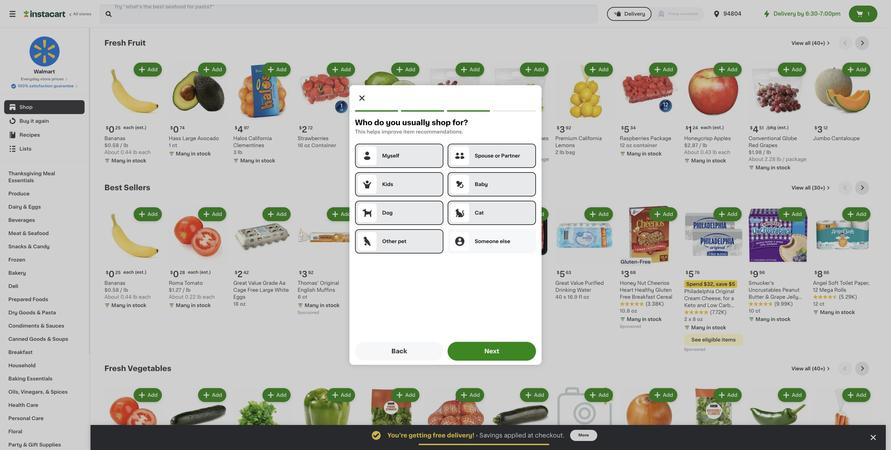 Task type: locate. For each thing, give the bounding box(es) containing it.
bananas $0.58 / lb about 0.44 lb each for each (est.)
[[105, 281, 151, 300]]

bag
[[491, 143, 501, 148]]

pet
[[398, 239, 407, 244]]

2 $0.25 each (estimated) element from the top
[[105, 268, 163, 280]]

essentials down thanksgiving
[[8, 178, 34, 183]]

1 horizontal spatial california
[[579, 136, 602, 141]]

0 vertical spatial 25
[[115, 126, 121, 130]]

jumbo
[[814, 136, 831, 141]]

1 $ 0 25 each (est.) from the top
[[106, 126, 147, 134]]

heart
[[620, 288, 634, 293]]

2 all from the top
[[806, 186, 811, 191]]

$ inside $ 4 97
[[235, 126, 238, 130]]

1 vertical spatial (40+)
[[812, 367, 826, 372]]

breakfast up the household
[[8, 350, 33, 355]]

ct inside hass large avocado 1 ct
[[172, 143, 177, 148]]

1 horizontal spatial package
[[528, 157, 549, 162]]

1 vertical spatial $0.58
[[105, 288, 119, 293]]

9
[[753, 271, 759, 279]]

goods down condiments & sauces
[[29, 337, 46, 342]]

3 up premium
[[560, 126, 565, 134]]

3 all from the top
[[805, 367, 811, 372]]

1 vertical spatial 42
[[244, 271, 249, 275]]

all inside "popup button"
[[806, 186, 811, 191]]

halos
[[233, 136, 247, 141]]

applied
[[504, 433, 527, 439]]

package for green seedless grapes bag $1.98 / lb about 2.43 lb / package
[[528, 157, 549, 162]]

1 inside button
[[868, 11, 870, 16]]

someone else
[[475, 239, 511, 244]]

snacks & candy link
[[4, 240, 85, 254]]

/pkg (est.) inside $5.23 per package (estimated) element
[[445, 126, 468, 130]]

0 horizontal spatial 8
[[693, 317, 696, 322]]

0 horizontal spatial original
[[320, 281, 339, 286]]

about inside 'roma tomato $1.27 / lb about 0.22 lb each'
[[169, 295, 184, 300]]

1 horizontal spatial /pkg (est.)
[[767, 126, 789, 130]]

1 vertical spatial $ 3 92
[[299, 271, 314, 279]]

1 horizontal spatial value
[[571, 281, 584, 286]]

fresh for fresh fruit
[[105, 39, 126, 47]]

28
[[180, 271, 185, 275]]

sponsored badge image
[[298, 311, 319, 315], [620, 325, 641, 329], [362, 341, 383, 345], [685, 348, 706, 352]]

0 horizontal spatial california
[[249, 136, 272, 141]]

1 inside lime 42 1 each
[[362, 143, 364, 148]]

0 vertical spatial fresh
[[105, 39, 126, 47]]

$ inside $ 0 33
[[364, 126, 367, 130]]

0 horizontal spatial /pkg
[[445, 126, 455, 130]]

1 fresh from the top
[[105, 39, 126, 47]]

free up nut
[[640, 260, 651, 265]]

roma
[[169, 281, 183, 286]]

or
[[495, 154, 500, 159]]

/ inside honeycrisp apples $2.87 / lb about 0.43 lb each
[[700, 143, 702, 148]]

$ inside $ 3 12
[[815, 126, 818, 130]]

& left candy
[[28, 245, 32, 249]]

0 vertical spatial large
[[183, 136, 196, 141]]

ct down hass
[[172, 143, 177, 148]]

0 vertical spatial $ 0 25 each (est.)
[[106, 126, 147, 134]]

1 vertical spatial bananas $0.58 / lb about 0.44 lb each
[[105, 281, 151, 300]]

california up clementines on the top left of page
[[249, 136, 272, 141]]

california inside premium california lemons 2 lb bag
[[579, 136, 602, 141]]

1 horizontal spatial red
[[749, 143, 759, 148]]

bananas for each (est.)
[[105, 281, 126, 286]]

1 horizontal spatial free
[[620, 295, 631, 300]]

0 horizontal spatial free
[[248, 288, 259, 293]]

/pkg inside $5.23 per package (estimated) element
[[445, 126, 455, 130]]

1 all from the top
[[805, 41, 811, 46]]

& inside condiments & sauces link
[[41, 324, 45, 329]]

essentials
[[8, 178, 34, 183], [27, 377, 52, 382]]

1 vertical spatial essentials
[[27, 377, 52, 382]]

oz right 16
[[305, 143, 310, 148]]

1 (40+) from the top
[[812, 41, 826, 46]]

0 vertical spatial all
[[805, 41, 811, 46]]

0 vertical spatial $ 3 92
[[557, 126, 572, 134]]

delivery inside button
[[625, 11, 646, 16]]

1 california from the left
[[579, 136, 602, 141]]

1 /pkg (est.) from the left
[[767, 126, 789, 130]]

12 inside the angel soft toilet paper, 12 mega rolls
[[814, 288, 819, 293]]

92 up thomas'
[[308, 271, 314, 275]]

sun harvest seedless red grapes $2.18 / lb about 2.4 lb / package
[[427, 136, 482, 162]]

other pet
[[382, 239, 407, 244]]

0 horizontal spatial grapes
[[438, 143, 456, 148]]

product group
[[105, 61, 163, 166], [169, 61, 228, 159], [233, 61, 292, 166], [298, 61, 357, 149], [362, 61, 421, 159], [427, 61, 486, 173], [491, 61, 550, 173], [556, 61, 615, 156], [620, 61, 679, 159], [685, 61, 744, 166], [749, 61, 808, 173], [814, 61, 873, 142], [105, 206, 163, 311], [169, 206, 228, 311], [233, 206, 292, 308], [298, 206, 357, 317], [362, 206, 421, 347], [427, 206, 486, 318], [491, 206, 550, 311], [556, 206, 615, 301], [620, 206, 679, 331], [685, 206, 744, 354], [749, 206, 808, 325], [814, 206, 873, 318], [105, 387, 163, 451], [169, 387, 228, 451], [233, 387, 292, 451], [298, 387, 357, 451], [362, 387, 421, 451], [427, 387, 486, 451], [491, 387, 550, 451], [556, 387, 615, 451], [620, 387, 679, 451], [685, 387, 744, 451], [749, 387, 808, 451], [814, 387, 873, 451]]

bananas $0.58 / lb about 0.44 lb each for 0
[[105, 136, 151, 155]]

$ 0 25 each (est.) for each (est.)
[[106, 271, 147, 279]]

package inside green seedless grapes bag $1.98 / lb about 2.43 lb / package
[[528, 157, 549, 162]]

seafood
[[28, 231, 49, 236]]

1 vertical spatial bananas
[[105, 281, 126, 286]]

roma tomato $1.27 / lb about 0.22 lb each
[[169, 281, 215, 300]]

oz inside great value grade aa cage free large white eggs 18 oz
[[240, 302, 246, 307]]

premium california lemons 2 lb bag
[[556, 136, 602, 155]]

& left "sauces"
[[41, 324, 45, 329]]

you're getting free delivery!
[[388, 433, 475, 439]]

0 vertical spatial 42
[[376, 136, 382, 141]]

1 vertical spatial 25
[[115, 271, 121, 275]]

1 vertical spatial eggs
[[233, 295, 246, 300]]

& left the gift at the left of the page
[[23, 443, 27, 448]]

butter
[[749, 295, 765, 300]]

0 vertical spatial eggs
[[28, 205, 41, 210]]

1 horizontal spatial 92
[[566, 126, 572, 130]]

1 red from the left
[[749, 143, 759, 148]]

1 bananas from the top
[[105, 136, 126, 141]]

$ 3 68
[[622, 271, 636, 279]]

$1.98 for bag
[[491, 150, 505, 155]]

5 up sun
[[431, 126, 437, 134]]

all for 8
[[806, 186, 811, 191]]

1 horizontal spatial breakfast
[[632, 295, 656, 300]]

0 vertical spatial item carousel region
[[105, 36, 873, 176]]

see eligible items
[[692, 338, 736, 343]]

view all (40+) button for fresh vegetables
[[789, 362, 834, 376]]

1 0.44 from the top
[[121, 150, 132, 155]]

value inside great value grade aa cage free large white eggs 18 oz
[[248, 281, 262, 286]]

16
[[298, 143, 303, 148]]

5 for $ 5 34
[[624, 126, 630, 134]]

1 view all (40+) from the top
[[792, 41, 826, 46]]

2 fresh from the top
[[105, 365, 126, 373]]

large down grade
[[260, 288, 274, 293]]

1 bananas $0.58 / lb about 0.44 lb each from the top
[[105, 136, 151, 155]]

5 left the 76
[[689, 271, 694, 279]]

breakfast
[[632, 295, 656, 300], [8, 350, 33, 355]]

view for 3
[[792, 41, 804, 46]]

many
[[176, 152, 190, 156], [369, 152, 383, 156], [627, 152, 641, 156], [111, 159, 126, 163], [692, 159, 706, 163], [240, 159, 254, 163], [498, 165, 512, 170], [756, 165, 770, 170], [434, 166, 448, 170], [111, 303, 126, 308], [176, 303, 190, 308], [305, 303, 319, 308], [821, 310, 835, 315], [756, 317, 770, 322], [627, 317, 641, 322], [692, 326, 706, 331]]

2 inside premium california lemons 2 lb bag
[[556, 150, 559, 155]]

goods inside "link"
[[19, 311, 35, 316]]

large
[[183, 136, 196, 141], [260, 288, 274, 293]]

great up cage
[[233, 281, 247, 286]]

x inside great value purified drinking water 40 x 16.9 fl oz
[[564, 295, 567, 300]]

personal care
[[8, 417, 44, 422]]

1 horizontal spatial $ 3 92
[[557, 126, 572, 134]]

1 vertical spatial all
[[806, 186, 811, 191]]

package down globe at right top
[[786, 157, 807, 162]]

care up the floral link on the bottom
[[32, 417, 44, 422]]

great inside great value grade aa cage free large white eggs 18 oz
[[233, 281, 247, 286]]

0 vertical spatial breakfast
[[632, 295, 656, 300]]

2 vertical spatial all
[[805, 367, 811, 372]]

fresh left vegetables
[[105, 365, 126, 373]]

package right 2.43
[[528, 157, 549, 162]]

original for cheese,
[[716, 290, 735, 294]]

96
[[760, 271, 766, 275]]

grapes inside green seedless grapes bag $1.98 / lb about 2.43 lb / package
[[531, 136, 549, 141]]

0 horizontal spatial delivery
[[625, 11, 646, 16]]

eggs down cage
[[233, 295, 246, 300]]

1 vertical spatial item carousel region
[[105, 181, 873, 357]]

partner
[[502, 154, 520, 159]]

3 left 68
[[624, 271, 630, 279]]

3 for jumbo cantaloupe
[[818, 126, 823, 134]]

5 left 34
[[624, 126, 630, 134]]

1 view from the top
[[792, 41, 804, 46]]

great for 5
[[556, 281, 570, 286]]

oz inside strawberries 16 oz container
[[305, 143, 310, 148]]

2 $0.58 from the top
[[105, 288, 119, 293]]

& inside snacks & candy link
[[28, 245, 32, 249]]

2 horizontal spatial package
[[786, 157, 807, 162]]

stores
[[79, 12, 92, 16]]

1 horizontal spatial great
[[556, 281, 570, 286]]

None search field
[[100, 4, 598, 24]]

0 vertical spatial original
[[320, 281, 339, 286]]

sun
[[427, 136, 436, 141]]

1 $1.98 from the left
[[491, 150, 505, 155]]

angel
[[814, 281, 828, 286]]

1 horizontal spatial 4
[[753, 126, 759, 134]]

package right 2.4
[[461, 157, 482, 162]]

oz right 18
[[240, 302, 246, 307]]

value left grade
[[248, 281, 262, 286]]

0 vertical spatial $0.25 each (estimated) element
[[105, 123, 163, 135]]

1 horizontal spatial 8
[[818, 271, 824, 279]]

1 horizontal spatial seedless
[[508, 136, 530, 141]]

grapes down conventional
[[760, 143, 778, 148]]

fresh left "fruit"
[[105, 39, 126, 47]]

large down 74
[[183, 136, 196, 141]]

original up muffins
[[320, 281, 339, 286]]

1 vertical spatial $ 0 25 each (est.)
[[106, 271, 147, 279]]

0 vertical spatial 0.44
[[121, 150, 132, 155]]

1 value from the left
[[571, 281, 584, 286]]

bananas for 0
[[105, 136, 126, 141]]

25 for each (est.)
[[115, 271, 121, 275]]

original inside philadelphia original cream cheese, for a keto and low carb lifestyle
[[716, 290, 735, 294]]

100%
[[18, 84, 28, 88]]

0 vertical spatial free
[[640, 260, 651, 265]]

spouse
[[475, 154, 494, 159]]

free inside honey nut cheerios heart healthy gluten free breakfast cereal
[[620, 295, 631, 300]]

1 vertical spatial goods
[[29, 337, 46, 342]]

shop
[[20, 105, 33, 110]]

everyday store prices link
[[21, 77, 68, 82]]

value for 2
[[248, 281, 262, 286]]

2 view all (40+) from the top
[[792, 367, 826, 372]]

(7.72k)
[[711, 310, 727, 315]]

great up drinking
[[556, 281, 570, 286]]

1 seedless from the left
[[508, 136, 530, 141]]

8 down the lifestyle
[[693, 317, 696, 322]]

package inside conventional globe red grapes $1.98 / lb about 2.28 lb / package
[[786, 157, 807, 162]]

&
[[23, 205, 27, 210], [22, 231, 27, 236], [28, 245, 32, 249], [766, 295, 770, 300], [37, 311, 41, 316], [41, 324, 45, 329], [47, 337, 51, 342], [45, 390, 50, 395], [23, 443, 27, 448]]

1 package from the left
[[528, 157, 549, 162]]

0 vertical spatial care
[[26, 403, 38, 408]]

a
[[732, 297, 735, 301]]

& down uncrustables
[[766, 295, 770, 300]]

2 /pkg from the left
[[445, 126, 455, 130]]

stock
[[197, 152, 211, 156], [390, 152, 404, 156], [648, 152, 662, 156], [132, 159, 146, 163], [713, 159, 727, 163], [261, 159, 275, 163], [519, 165, 533, 170], [777, 165, 791, 170], [455, 166, 469, 170], [132, 303, 146, 308], [197, 303, 211, 308], [326, 303, 340, 308], [842, 310, 856, 315], [777, 317, 791, 322], [648, 317, 662, 322], [713, 326, 727, 331]]

package inside sun harvest seedless red grapes $2.18 / lb about 2.4 lb / package
[[461, 157, 482, 162]]

2 vertical spatial item carousel region
[[105, 362, 873, 451]]

uncrustables
[[749, 288, 782, 293]]

0 horizontal spatial value
[[248, 281, 262, 286]]

1 $0.25 each (estimated) element from the top
[[105, 123, 163, 135]]

0 vertical spatial essentials
[[8, 178, 34, 183]]

1 horizontal spatial grapes
[[531, 136, 549, 141]]

1 vertical spatial 0.44
[[121, 295, 132, 300]]

original up the for
[[716, 290, 735, 294]]

red down conventional
[[749, 143, 759, 148]]

breakfast down healthy
[[632, 295, 656, 300]]

red down sun
[[427, 143, 437, 148]]

1 horizontal spatial large
[[260, 288, 274, 293]]

1 25 from the top
[[115, 126, 121, 130]]

1 vertical spatial original
[[716, 290, 735, 294]]

2 vertical spatial free
[[620, 295, 631, 300]]

$ inside $ 1 24
[[686, 126, 689, 130]]

oz down raspberries
[[627, 143, 632, 148]]

/pkg (est.) right 51
[[767, 126, 789, 130]]

0 horizontal spatial 4
[[238, 126, 243, 134]]

2 bananas from the top
[[105, 281, 126, 286]]

0 vertical spatial bananas
[[105, 136, 126, 141]]

1
[[868, 11, 870, 16], [689, 126, 692, 134], [169, 143, 171, 148], [362, 143, 364, 148]]

1 vertical spatial x
[[689, 317, 692, 322]]

original inside the thomas' original english muffins 6 ct
[[320, 281, 339, 286]]

& left the soups at the left of the page
[[47, 337, 51, 342]]

ct inside the thomas' original english muffins 6 ct
[[302, 295, 308, 300]]

item
[[404, 130, 415, 134]]

42 up cage
[[244, 271, 249, 275]]

2 $ 0 25 each (est.) from the top
[[106, 271, 147, 279]]

51
[[760, 126, 764, 130]]

this
[[355, 130, 366, 134]]

& inside the dry goods & pasta "link"
[[37, 311, 41, 316]]

grapes down $4.81 per package (estimated) element
[[531, 136, 549, 141]]

who do you usually shop for? this helps improve item recommendations.
[[355, 119, 468, 134]]

/pkg for 4
[[767, 126, 777, 130]]

goods for canned
[[29, 337, 46, 342]]

1 horizontal spatial $1.98
[[749, 150, 763, 155]]

0 vertical spatial view all (40+) button
[[789, 36, 834, 50]]

0 horizontal spatial great
[[233, 281, 247, 286]]

ct down mega on the right
[[820, 302, 825, 307]]

goods down 'prepared foods'
[[19, 311, 35, 316]]

0 horizontal spatial large
[[183, 136, 196, 141]]

about inside conventional globe red grapes $1.98 / lb about 2.28 lb / package
[[749, 157, 764, 162]]

conventional globe red grapes $1.98 / lb about 2.28 lb / package
[[749, 136, 807, 162]]

$ 3 92 for premium california lemons
[[557, 126, 572, 134]]

meat & seafood
[[8, 231, 49, 236]]

lemons
[[556, 143, 575, 148]]

0 vertical spatial (40+)
[[812, 41, 826, 46]]

$1.98 inside green seedless grapes bag $1.98 / lb about 2.43 lb / package
[[491, 150, 505, 155]]

0 horizontal spatial $1.98
[[491, 150, 505, 155]]

0.44 for 0
[[121, 150, 132, 155]]

1 vertical spatial care
[[32, 417, 44, 422]]

1 vertical spatial view all (40+) button
[[789, 362, 834, 376]]

best sellers
[[105, 184, 150, 192]]

1 vertical spatial $0.25 each (estimated) element
[[105, 268, 163, 280]]

thanksgiving meal essentials link
[[4, 167, 85, 187]]

/pkg (est.) for 5
[[445, 126, 468, 130]]

california right premium
[[579, 136, 602, 141]]

product group containing 1
[[685, 61, 744, 166]]

$1.98 for grapes
[[749, 150, 763, 155]]

1 great from the left
[[556, 281, 570, 286]]

health care link
[[4, 399, 85, 412]]

strawberries
[[298, 136, 329, 141]]

$ 0 25 each (est.) for 0
[[106, 126, 147, 134]]

92 up premium
[[566, 126, 572, 130]]

2 view all (40+) button from the top
[[789, 362, 834, 376]]

8 left 86
[[818, 271, 824, 279]]

4 for $ 4 97
[[238, 126, 243, 134]]

essentials inside thanksgiving meal essentials
[[8, 178, 34, 183]]

oz right fl
[[584, 295, 590, 300]]

0 vertical spatial bananas $0.58 / lb about 0.44 lb each
[[105, 136, 151, 155]]

seedless down $5.23 per package (estimated) element
[[458, 136, 480, 141]]

2 vertical spatial view
[[792, 367, 804, 372]]

best
[[105, 184, 122, 192]]

1 vertical spatial view all (40+)
[[792, 367, 826, 372]]

ct right '6'
[[302, 295, 308, 300]]

package for conventional globe red grapes $1.98 / lb about 2.28 lb / package
[[786, 157, 807, 162]]

$5.72 element
[[491, 268, 550, 280]]

dry
[[8, 311, 18, 316]]

2 4 from the left
[[238, 126, 243, 134]]

2 0.44 from the top
[[121, 295, 132, 300]]

$1.98 inside conventional globe red grapes $1.98 / lb about 2.28 lb / package
[[749, 150, 763, 155]]

x right 40 at bottom right
[[564, 295, 567, 300]]

floral link
[[4, 426, 85, 439]]

2 horizontal spatial free
[[640, 260, 651, 265]]

spend
[[687, 282, 703, 287]]

original
[[320, 281, 339, 286], [716, 290, 735, 294]]

party
[[8, 443, 22, 448]]

/pkg up harvest
[[445, 126, 455, 130]]

& right dairy
[[23, 205, 27, 210]]

2 package from the left
[[786, 157, 807, 162]]

/pkg inside the $4.51 per package (estimated) element
[[767, 126, 777, 130]]

2 x 8 oz
[[685, 317, 703, 322]]

meat & seafood link
[[4, 227, 85, 240]]

3 down halos at left
[[233, 150, 237, 155]]

keto
[[685, 303, 696, 308]]

ct
[[172, 143, 177, 148], [302, 295, 308, 300], [820, 302, 825, 307], [756, 309, 761, 314]]

0 horizontal spatial eggs
[[28, 205, 41, 210]]

0 vertical spatial goods
[[19, 311, 35, 316]]

0 horizontal spatial red
[[427, 143, 437, 148]]

essentials up oils, vinegars, & spices
[[27, 377, 52, 382]]

/pkg (est.) up harvest
[[445, 126, 468, 130]]

1 /pkg from the left
[[767, 126, 777, 130]]

each inside lime 42 1 each
[[366, 143, 378, 148]]

1 vertical spatial free
[[248, 288, 259, 293]]

item carousel region
[[105, 36, 873, 176], [105, 181, 873, 357], [105, 362, 873, 451]]

$ 3 92 up thomas'
[[299, 271, 314, 279]]

2 /pkg (est.) from the left
[[445, 126, 468, 130]]

canned goods & soups
[[8, 337, 68, 342]]

0 horizontal spatial /pkg (est.)
[[445, 126, 468, 130]]

1 4 from the left
[[753, 126, 759, 134]]

$ 5 34
[[622, 126, 636, 134]]

fresh vegetables
[[105, 365, 171, 373]]

kids
[[382, 182, 394, 187]]

2 california from the left
[[249, 136, 272, 141]]

great inside great value purified drinking water 40 x 16.9 fl oz
[[556, 281, 570, 286]]

3 up jumbo at the right top of page
[[818, 126, 823, 134]]

1 horizontal spatial eggs
[[233, 295, 246, 300]]

$0.25 each (estimated) element
[[105, 123, 163, 135], [105, 268, 163, 280]]

0 horizontal spatial x
[[564, 295, 567, 300]]

$ 3 92 up premium
[[557, 126, 572, 134]]

/pkg right 51
[[767, 126, 777, 130]]

& inside canned goods & soups link
[[47, 337, 51, 342]]

& inside meat & seafood link
[[22, 231, 27, 236]]

smucker's
[[749, 281, 775, 286]]

view all (40+) button
[[789, 36, 834, 50], [789, 362, 834, 376]]

1 horizontal spatial x
[[689, 317, 692, 322]]

3 up thomas'
[[302, 271, 308, 279]]

0 horizontal spatial package
[[461, 157, 482, 162]]

value inside great value purified drinking water 40 x 16.9 fl oz
[[571, 281, 584, 286]]

0 horizontal spatial seedless
[[458, 136, 480, 141]]

seedless down $4.81 per package (estimated) element
[[508, 136, 530, 141]]

fresh for fresh vegetables
[[105, 365, 126, 373]]

2 $1.98 from the left
[[749, 150, 763, 155]]

4 left 97
[[238, 126, 243, 134]]

california inside 'halos california clementines 3 lb'
[[249, 136, 272, 141]]

0 vertical spatial 8
[[818, 271, 824, 279]]

25 for 0
[[115, 126, 121, 130]]

/pkg for 5
[[445, 126, 455, 130]]

value up water
[[571, 281, 584, 286]]

2 red from the left
[[427, 143, 437, 148]]

2 value from the left
[[248, 281, 262, 286]]

10
[[749, 309, 755, 314]]

items
[[722, 338, 736, 343]]

& right 'meat'
[[22, 231, 27, 236]]

1 horizontal spatial original
[[716, 290, 735, 294]]

$1.98 down conventional
[[749, 150, 763, 155]]

(est.) inside the $4.51 per package (estimated) element
[[778, 126, 789, 130]]

free right cage
[[248, 288, 259, 293]]

$ 5
[[428, 126, 437, 134]]

1 vertical spatial view
[[792, 186, 804, 191]]

aa
[[279, 281, 286, 286]]

2 25 from the top
[[115, 271, 121, 275]]

42 down helps
[[376, 136, 382, 141]]

$ inside $ 8 86
[[815, 271, 818, 275]]

0 vertical spatial $0.58
[[105, 143, 119, 148]]

★★★★★
[[814, 295, 838, 300], [814, 295, 838, 300], [749, 302, 774, 307], [749, 302, 774, 307], [620, 302, 645, 307], [620, 302, 645, 307], [685, 310, 709, 315], [685, 310, 709, 315]]

0.44 for each (est.)
[[121, 295, 132, 300]]

view inside "popup button"
[[792, 186, 804, 191]]

about inside honeycrisp apples $2.87 / lb about 0.43 lb each
[[685, 150, 700, 155]]

care down the vinegars,
[[26, 403, 38, 408]]

2 great from the left
[[233, 281, 247, 286]]

1 vertical spatial fresh
[[105, 365, 126, 373]]

x down the lifestyle
[[689, 317, 692, 322]]

2 down lemons
[[556, 150, 559, 155]]

5 left 63
[[560, 271, 566, 279]]

ct right 10
[[756, 309, 761, 314]]

lb inside 'halos california clementines 3 lb'
[[238, 150, 243, 155]]

1 horizontal spatial delivery
[[774, 11, 797, 16]]

2 left 72
[[302, 126, 307, 134]]

eggs up beverages link
[[28, 205, 41, 210]]

care
[[26, 403, 38, 408], [32, 417, 44, 422]]

grapes down harvest
[[438, 143, 456, 148]]

prices
[[52, 77, 64, 81]]

2 seedless from the left
[[458, 136, 480, 141]]

(est.) inside the $1.24 each (estimated) element
[[713, 126, 725, 130]]

instacart logo image
[[24, 10, 65, 18]]

1 view all (40+) button from the top
[[789, 36, 834, 50]]

oz
[[305, 143, 310, 148], [627, 143, 632, 148], [584, 295, 590, 300], [240, 302, 246, 307], [632, 309, 638, 314], [698, 317, 703, 322]]

gift
[[28, 443, 38, 448]]

view all (40+) for vegetables
[[792, 367, 826, 372]]

2 view from the top
[[792, 186, 804, 191]]

$ 4 51
[[751, 126, 764, 134]]

& inside oils, vinegars, & spices link
[[45, 390, 50, 395]]

1 horizontal spatial /pkg
[[767, 126, 777, 130]]

$1.98 down bag
[[491, 150, 505, 155]]

everyday
[[21, 77, 39, 81]]

3 package from the left
[[461, 157, 482, 162]]

main content
[[91, 28, 887, 451]]

$0.58 for 0
[[105, 143, 119, 148]]

& left pasta
[[37, 311, 41, 316]]

0 horizontal spatial $ 3 92
[[299, 271, 314, 279]]

1 vertical spatial 92
[[308, 271, 314, 275]]

free down heart
[[620, 295, 631, 300]]

2 horizontal spatial grapes
[[760, 143, 778, 148]]

& left spices
[[45, 390, 50, 395]]

3 item carousel region from the top
[[105, 362, 873, 451]]

4 left 51
[[753, 126, 759, 134]]

2 bananas $0.58 / lb about 0.44 lb each from the top
[[105, 281, 151, 300]]

spend $32, save $5
[[687, 282, 736, 287]]

do
[[375, 119, 384, 126]]

grapes inside conventional globe red grapes $1.98 / lb about 2.28 lb / package
[[760, 143, 778, 148]]

$5.23 per package (estimated) element
[[427, 123, 486, 135]]

1 vertical spatial breakfast
[[8, 350, 33, 355]]

1 vertical spatial large
[[260, 288, 274, 293]]

2 (40+) from the top
[[812, 367, 826, 372]]

/pkg (est.) inside the $4.51 per package (estimated) element
[[767, 126, 789, 130]]

great value purified drinking water 40 x 16.9 fl oz
[[556, 281, 604, 300]]

1 horizontal spatial 42
[[376, 136, 382, 141]]

seedless inside green seedless grapes bag $1.98 / lb about 2.43 lb / package
[[508, 136, 530, 141]]

hass large avocado 1 ct
[[169, 136, 219, 148]]

oz inside raspberries package 12 oz container
[[627, 143, 632, 148]]

1 inside hass large avocado 1 ct
[[169, 143, 171, 148]]

$0.25 each (estimated) element for 0
[[105, 123, 163, 135]]

1 $0.58 from the top
[[105, 143, 119, 148]]

0 vertical spatial view
[[792, 41, 804, 46]]



Task type: describe. For each thing, give the bounding box(es) containing it.
(est.) inside $ 0 28 each (est.)
[[200, 271, 211, 275]]

$ inside $ 5 34
[[622, 126, 624, 130]]

dairy
[[8, 205, 22, 210]]

& inside dairy & eggs link
[[23, 205, 27, 210]]

40
[[556, 295, 563, 300]]

globe
[[783, 136, 798, 141]]

sellers
[[124, 184, 150, 192]]

usually
[[402, 119, 430, 126]]

$ inside the $ 0 74
[[170, 126, 173, 130]]

angel soft toilet paper, 12 mega rolls
[[814, 281, 870, 293]]

$ 8 86
[[815, 271, 830, 279]]

$1.24 each (estimated) element
[[685, 123, 744, 135]]

view all (40+) for fruit
[[792, 41, 826, 46]]

breakfast inside honey nut cheerios heart healthy gluten free breakfast cereal
[[632, 295, 656, 300]]

walmart
[[34, 69, 55, 74]]

improve
[[382, 130, 402, 134]]

product group containing 9
[[749, 206, 808, 325]]

0 horizontal spatial breakfast
[[8, 350, 33, 355]]

$ inside $ 4 51
[[751, 126, 753, 130]]

california for halos california clementines 3 lb
[[249, 136, 272, 141]]

24
[[693, 126, 699, 130]]

deli
[[8, 284, 18, 289]]

42 inside $ 2 42
[[244, 271, 249, 275]]

lime 42 1 each
[[362, 136, 382, 148]]

savings
[[480, 433, 503, 439]]

42 inside lime 42 1 each
[[376, 136, 382, 141]]

(40+) for fruit
[[812, 41, 826, 46]]

getting
[[409, 433, 432, 439]]

raspberries
[[620, 136, 650, 141]]

party & gift supplies link
[[4, 439, 85, 451]]

goods for dry
[[19, 311, 35, 316]]

$0.58 for each (est.)
[[105, 288, 119, 293]]

about inside green seedless grapes bag $1.98 / lb about 2.43 lb / package
[[491, 157, 506, 162]]

eggs inside great value grade aa cage free large white eggs 18 oz
[[233, 295, 246, 300]]

all for 3
[[805, 41, 811, 46]]

$2.18
[[427, 150, 440, 155]]

add your shopping preferences element
[[350, 85, 542, 365]]

container
[[312, 143, 337, 148]]

$ inside $ 2 42
[[235, 271, 238, 275]]

lifestyle
[[685, 310, 706, 315]]

california for premium california lemons 2 lb bag
[[579, 136, 602, 141]]

product group containing 8
[[814, 206, 873, 318]]

bag
[[566, 150, 576, 155]]

large inside hass large avocado 1 ct
[[183, 136, 196, 141]]

1 item carousel region from the top
[[105, 36, 873, 176]]

more button
[[571, 431, 598, 442]]

prepared foods link
[[4, 293, 85, 307]]

raspberries package 12 oz container
[[620, 136, 672, 148]]

service type group
[[607, 7, 705, 21]]

frozen
[[8, 258, 25, 263]]

$0.28 each (estimated) element
[[169, 268, 228, 280]]

74
[[180, 126, 185, 130]]

$4.51 per package (estimated) element
[[749, 123, 808, 135]]

100% satisfaction guarantee
[[18, 84, 74, 88]]

$ 9 96
[[751, 271, 766, 279]]

oz down the lifestyle
[[698, 317, 703, 322]]

2 up cage
[[238, 271, 243, 279]]

7:00pm
[[821, 11, 841, 16]]

oz inside great value purified drinking water 40 x 16.9 fl oz
[[584, 295, 590, 300]]

delivery for delivery
[[625, 11, 646, 16]]

(est.) inside $5.23 per package (estimated) element
[[456, 126, 468, 130]]

$ inside $ 3 68
[[622, 271, 624, 275]]

1 button
[[850, 6, 878, 22]]

item carousel region containing fresh vegetables
[[105, 362, 873, 451]]

view all (40+) button for fresh fruit
[[789, 36, 834, 50]]

92 for thomas' original english muffins
[[308, 271, 314, 275]]

dog
[[382, 211, 393, 216]]

12 ct
[[814, 302, 825, 307]]

$ 0 28 each (est.)
[[170, 271, 211, 279]]

each inside honeycrisp apples $2.87 / lb about 0.43 lb each
[[719, 150, 731, 155]]

original for muffins
[[320, 281, 339, 286]]

dry goods & pasta
[[8, 311, 56, 316]]

/ inside 'roma tomato $1.27 / lb about 0.22 lb each'
[[183, 288, 185, 293]]

12 inside $ 3 12
[[824, 126, 828, 130]]

value for 5
[[571, 281, 584, 286]]

condiments & sauces link
[[4, 320, 85, 333]]

$ 4 97
[[235, 126, 249, 134]]

treatment tracker modal dialog
[[91, 426, 887, 451]]

& inside party & gift supplies link
[[23, 443, 27, 448]]

cream
[[685, 297, 701, 301]]

beverages
[[8, 218, 35, 223]]

personal care link
[[4, 412, 85, 426]]

$4.81 per package (estimated) element
[[491, 123, 550, 135]]

care for personal care
[[32, 417, 44, 422]]

checkout.
[[535, 433, 565, 439]]

5 for $ 5 63
[[560, 271, 566, 279]]

2 down the lifestyle
[[685, 317, 688, 322]]

floral
[[8, 430, 22, 435]]

68
[[631, 271, 636, 275]]

main content containing 0
[[91, 28, 887, 451]]

oz right the 10.8
[[632, 309, 638, 314]]

cereal
[[657, 295, 673, 300]]

2 item carousel region from the top
[[105, 181, 873, 357]]

94804 button
[[713, 4, 755, 24]]

$ 3 92 for thomas' original english muffins
[[299, 271, 314, 279]]

92 for premium california lemons
[[566, 126, 572, 130]]

large inside great value grade aa cage free large white eggs 18 oz
[[260, 288, 274, 293]]

sauces
[[46, 324, 64, 329]]

(5.29k)
[[839, 295, 858, 300]]

3 for honey nut cheerios heart healthy gluten free breakfast cereal
[[624, 271, 630, 279]]

$ inside $ 2 72
[[299, 126, 302, 130]]

helps
[[367, 130, 381, 134]]

$ 3 12
[[815, 126, 828, 134]]

& inside smucker's uncrustables peanut butter & grape jelly sandwich
[[766, 295, 770, 300]]

delivery for delivery by 6:30-7:00pm
[[774, 11, 797, 16]]

$ 1 24
[[686, 126, 699, 134]]

3 for premium california lemons
[[560, 126, 565, 134]]

red inside sun harvest seedless red grapes $2.18 / lb about 2.4 lb / package
[[427, 143, 437, 148]]

red inside conventional globe red grapes $1.98 / lb about 2.28 lb / package
[[749, 143, 759, 148]]

5 for $ 5
[[431, 126, 437, 134]]

see
[[692, 338, 702, 343]]

4 for $ 4 51
[[753, 126, 759, 134]]

thanksgiving
[[8, 171, 42, 176]]

vegetables
[[128, 365, 171, 373]]

toilet
[[841, 281, 854, 286]]

everyday store prices
[[21, 77, 64, 81]]

container
[[634, 143, 658, 148]]

0.22
[[185, 295, 196, 300]]

rolls
[[835, 288, 847, 293]]

bakery
[[8, 271, 26, 276]]

muffins
[[317, 288, 335, 293]]

$ 5 76
[[686, 271, 700, 279]]

grapes inside sun harvest seedless red grapes $2.18 / lb about 2.4 lb / package
[[438, 143, 456, 148]]

63
[[566, 271, 572, 275]]

2.43
[[507, 157, 518, 162]]

dairy & eggs
[[8, 205, 41, 210]]

lime
[[362, 136, 374, 141]]

3 inside 'halos california clementines 3 lb'
[[233, 150, 237, 155]]

snacks
[[8, 245, 27, 249]]

view for 8
[[792, 186, 804, 191]]

3 view from the top
[[792, 367, 804, 372]]

100% satisfaction guarantee button
[[11, 82, 78, 89]]

conventional
[[749, 136, 782, 141]]

baby
[[475, 182, 488, 187]]

produce link
[[4, 187, 85, 201]]

94804
[[724, 11, 742, 16]]

each inside 'roma tomato $1.27 / lb about 0.22 lb each'
[[203, 295, 215, 300]]

$ inside $ 5
[[428, 126, 431, 130]]

$ inside $ 5 76
[[686, 271, 689, 275]]

/pkg (est.) for 4
[[767, 126, 789, 130]]

86
[[824, 271, 830, 275]]

(40+) for vegetables
[[812, 367, 826, 372]]

back
[[392, 349, 407, 355]]

$ inside $ 9 96
[[751, 271, 753, 275]]

1 vertical spatial 8
[[693, 317, 696, 322]]

oils, vinegars, & spices link
[[4, 386, 85, 399]]

great for 2
[[233, 281, 247, 286]]

ground,
[[522, 281, 542, 286]]

clementines
[[233, 143, 265, 148]]

5 for $ 5 76
[[689, 271, 694, 279]]

free inside great value grade aa cage free large white eggs 18 oz
[[248, 288, 259, 293]]

lb inside premium california lemons 2 lb bag
[[560, 150, 565, 155]]

$ inside $ 0 28 each (est.)
[[170, 271, 173, 275]]

about inside sun harvest seedless red grapes $2.18 / lb about 2.4 lb / package
[[427, 157, 442, 162]]

$ inside $ 5 63
[[557, 271, 560, 275]]

oils,
[[8, 390, 20, 395]]

each (est.)
[[701, 126, 725, 130]]

walmart logo image
[[29, 36, 60, 67]]

• savings applied at checkout.
[[476, 433, 565, 439]]

care for health care
[[26, 403, 38, 408]]

each inside $ 0 28 each (est.)
[[188, 271, 199, 275]]

$0.25 each (estimated) element for each (est.)
[[105, 268, 163, 280]]

3 for thomas' original english muffins
[[302, 271, 308, 279]]

jelly
[[787, 295, 799, 300]]

12 inside raspberries package 12 oz container
[[620, 143, 625, 148]]

18
[[233, 302, 239, 307]]

supplies
[[39, 443, 61, 448]]

hass
[[169, 136, 181, 141]]

all
[[73, 12, 78, 16]]

thomas' original english muffins 6 ct
[[298, 281, 339, 300]]

purified
[[585, 281, 604, 286]]

you
[[386, 119, 401, 126]]

honey
[[620, 281, 637, 286]]

sandwich
[[749, 302, 773, 307]]

seedless inside sun harvest seedless red grapes $2.18 / lb about 2.4 lb / package
[[458, 136, 480, 141]]



Task type: vqa. For each thing, say whether or not it's contained in the screenshot.


